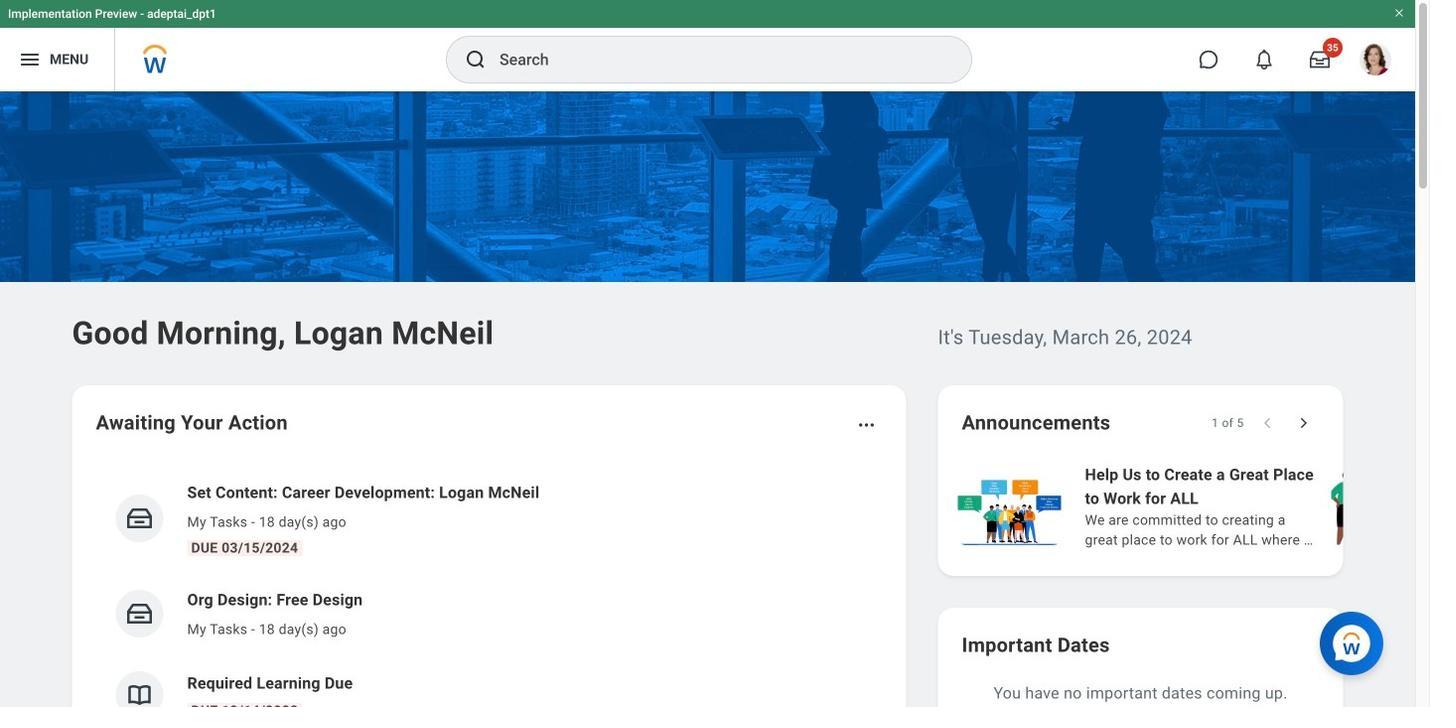 Task type: describe. For each thing, give the bounding box(es) containing it.
profile logan mcneil image
[[1360, 44, 1392, 80]]

Search Workday  search field
[[500, 38, 931, 81]]

0 horizontal spatial list
[[96, 465, 883, 707]]

1 horizontal spatial list
[[954, 461, 1431, 552]]

inbox large image
[[1311, 50, 1330, 70]]

chevron left small image
[[1258, 413, 1278, 433]]

close environment banner image
[[1394, 7, 1406, 19]]



Task type: vqa. For each thing, say whether or not it's contained in the screenshot.
the leftmost list
yes



Task type: locate. For each thing, give the bounding box(es) containing it.
search image
[[464, 48, 488, 72]]

banner
[[0, 0, 1416, 91]]

book open image
[[125, 681, 155, 707]]

inbox image
[[125, 599, 155, 629]]

inbox image
[[125, 504, 155, 534]]

list
[[954, 461, 1431, 552], [96, 465, 883, 707]]

related actions image
[[857, 415, 877, 435]]

main content
[[0, 91, 1431, 707]]

notifications large image
[[1255, 50, 1275, 70]]

justify image
[[18, 48, 42, 72]]

status
[[1212, 415, 1244, 431]]

chevron right small image
[[1294, 413, 1314, 433]]



